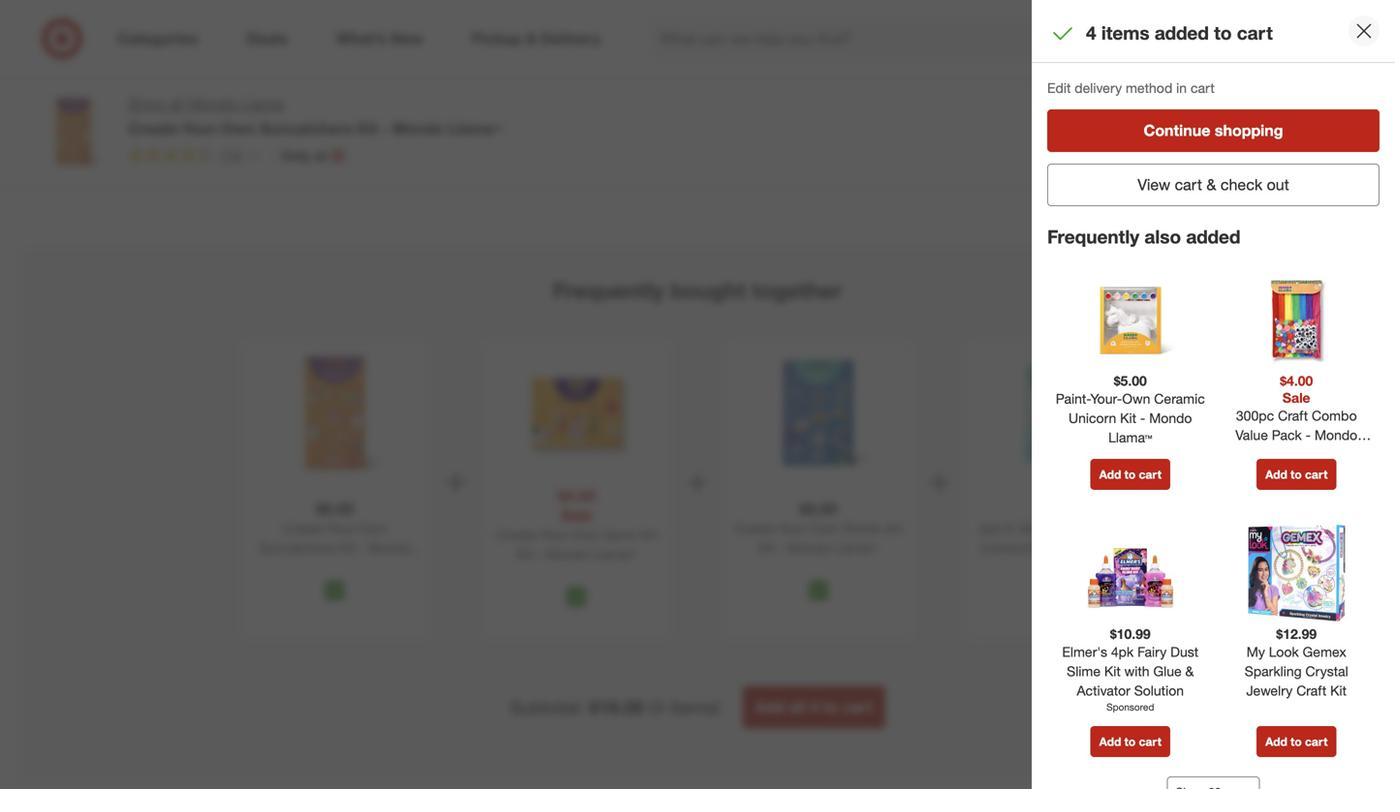 Task type: describe. For each thing, give the bounding box(es) containing it.
$12.99
[[1276, 626, 1317, 643]]

$12.99 my look gemex sparkling crystal jewelry craft kit
[[1245, 626, 1348, 700]]

176
[[219, 147, 242, 164]]

to inside button
[[823, 698, 838, 717]]

add to cart for $5.00
[[1099, 468, 1162, 482]]

mondo inside $5.00 create-your-own shrink art kit - mondo llama™
[[788, 539, 831, 556]]

- inside 2pk 6''x6'' gem art poster unicorn/rainbow - mondo llama™
[[1089, 539, 1094, 556]]

$5.00 up llama
[[244, 16, 277, 33]]

add to cart button up out
[[1252, 110, 1360, 153]]

continue shopping button
[[1047, 109, 1380, 152]]

paint- for paint-your-own ceramic unicorn kit - mondo llama™
[[244, 33, 279, 50]]

wood
[[1331, 33, 1366, 50]]

create-your-own shrink art kit - mondo llama™ link
[[729, 519, 907, 573]]

your- inside $5.00 create-your-own shrink art kit - mondo llama™
[[779, 520, 810, 537]]

paint- for paint-your-own ceramic dinosaurs kit - mondo llama™
[[837, 33, 872, 50]]

your- inside $4.00 sale create-your-own sand art kit - mondo llama™
[[540, 527, 572, 544]]

llama™ inside $5.00 paint-your-own ceramic rainbow kit - mondo llama™
[[442, 67, 486, 83]]

$19.00
[[589, 697, 644, 719]]

items
[[1101, 22, 1150, 44]]

$5.00 inside the $5.00 create-your-own suncatchers kit - mondo llama™
[[316, 500, 354, 519]]

add for the add to cart button associated with paint-your-own ceramic unicorn kit - mondo llama™
[[253, 103, 275, 118]]

ceramic for paint-your-own ceramic rocket ship kit - mondo llama™
[[738, 33, 789, 50]]

4 inside dialog
[[1086, 22, 1096, 44]]

add for the add to cart button corresponding to $10.99
[[1099, 735, 1121, 749]]

176 link
[[128, 146, 261, 168]]

create- inside $5.00 create-your-own shrink art kit - mondo llama™
[[734, 520, 779, 537]]

$5.00 paint-your-own rocks kit animal - mondo llama™
[[47, 16, 203, 67]]

add to cart button for paint-your-own rocks kit animal - mondo llama™
[[47, 95, 126, 126]]

animal
[[47, 50, 88, 67]]

art inside $5.00 create-your-own shrink art kit - mondo llama™
[[885, 520, 903, 537]]

add for the add to cart button related to paint by number kit butterfly - mondo llama™
[[1043, 103, 1065, 118]]

my
[[1247, 644, 1265, 661]]

kit inside shop all mondo llama create-your-own suncatchers kit - mondo llama™
[[357, 119, 378, 138]]

treats
[[1232, 67, 1268, 83]]

number
[[1087, 33, 1136, 50]]

delivery
[[1075, 79, 1122, 96]]

your- inside '$5.00 paint-your-own rocks kit animal - mondo llama™'
[[81, 33, 113, 50]]

mondo inside '$5.00 paint-your-own rocks kit animal - mondo llama™'
[[101, 50, 143, 67]]

llama™ inside "$5.00 paint-your-own wood hot cocoa christmas treats kit - mondo llama™ add to cart"
[[1232, 83, 1276, 100]]

activator
[[1077, 683, 1130, 700]]

300pc craft combo value pack - mondo llama™ image
[[1248, 272, 1345, 369]]

purchased
[[1125, 137, 1181, 151]]

when purchased online
[[1092, 137, 1215, 151]]

crystal
[[1305, 663, 1348, 680]]

- inside "$5.00 paint-your-own wood hot cocoa christmas treats kit - mondo llama™ add to cart"
[[1292, 67, 1298, 83]]

shrink
[[842, 520, 881, 537]]

art inside $4.00 sale create-your-own sand art kit - mondo llama™
[[639, 527, 658, 544]]

add to cart button for $10.99
[[1090, 727, 1170, 758]]

llama™ inside 2pk 6''x6'' gem art poster unicorn/rainbow - mondo llama™
[[1038, 559, 1082, 576]]

glue
[[1153, 663, 1182, 680]]

kit inside $10.99 elmer's 4pk fairy dust slime kit with glue & activator solution sponsored
[[1104, 663, 1121, 680]]

kit inside $12.99 my look gemex sparkling crystal jewelry craft kit
[[1330, 683, 1347, 700]]

2pk 6''x6'' gem art poster unicorn/rainbow - mondo llama™
[[979, 520, 1142, 576]]

unicorn/rainbow
[[980, 539, 1085, 556]]

0 vertical spatial unicorn
[[244, 50, 292, 67]]

4 items added to cart
[[1086, 22, 1273, 44]]

own inside dialog
[[1122, 391, 1150, 408]]

0 vertical spatial $5.00 paint-your-own ceramic unicorn kit - mondo llama™
[[244, 16, 393, 83]]

add to cart for paint-your-own ceramic unicorn kit - mondo llama™
[[253, 103, 315, 118]]

your- inside shop all mondo llama create-your-own suncatchers kit - mondo llama™
[[182, 119, 221, 138]]

unicorn inside dialog
[[1069, 410, 1116, 427]]

continue
[[1144, 121, 1210, 140]]

subtotal: $19.00 (4 items)
[[510, 697, 720, 719]]

llama
[[242, 94, 284, 113]]

mondo inside $15.00 paint by number kit butterfly - mondo llama™
[[1099, 50, 1142, 67]]

add all 4 to cart
[[755, 698, 873, 717]]

dust
[[1170, 644, 1199, 661]]

check
[[1221, 175, 1262, 194]]

- inside $5.00 create-your-own shrink art kit - mondo llama™
[[779, 539, 784, 556]]

own inside $15.00 paint-your-own ceramic dinosaurs kit - mondo llama™
[[903, 33, 932, 50]]

$5.00 up online
[[1203, 113, 1236, 129]]

- inside $4.00 sale create-your-own sand art kit - mondo llama™
[[537, 546, 542, 563]]

fairy
[[1137, 644, 1167, 661]]

2pk 6''x6'' gem art poster unicorn/rainbow - mondo llama™ link
[[971, 519, 1149, 576]]

$5.00 inside dialog
[[1114, 373, 1147, 390]]

own inside $5.00 create-your-own shrink art kit - mondo llama™
[[810, 520, 839, 537]]

$10.99
[[1110, 626, 1151, 643]]

$15.00 paint by number kit butterfly - mondo llama™
[[1035, 16, 1190, 67]]

your- inside "$5.00 paint-your-own wood hot cocoa christmas treats kit - mondo llama™ add to cart"
[[1267, 33, 1299, 50]]

16
[[1338, 20, 1349, 32]]

4pk
[[1111, 644, 1134, 661]]

sale for $4.00 sale create-your-own sand art kit - mondo llama™
[[561, 506, 593, 525]]

- inside $15.00 paint by number kit butterfly - mondo llama™
[[1090, 50, 1095, 67]]

suncatchers inside the $5.00 create-your-own suncatchers kit - mondo llama™
[[259, 539, 335, 556]]

llama™ inside $5.00 paint-your-own ceramic rocket ship kit - mondo llama™
[[639, 67, 683, 83]]

4 inside "add all 4 to cart" button
[[810, 698, 819, 717]]

6''x6''
[[1005, 520, 1043, 537]]

$5.00 inside '$5.00 paint-your-own rocks kit animal - mondo llama™'
[[47, 16, 80, 33]]

create- inside the $5.00 create-your-own suncatchers kit - mondo llama™
[[283, 520, 327, 537]]

suncatchers inside shop all mondo llama create-your-own suncatchers kit - mondo llama™
[[260, 119, 353, 138]]

together
[[752, 277, 842, 304]]

$5.00 inside $5.00 create-your-own shrink art kit - mondo llama™
[[800, 500, 837, 519]]

$5.00 inside "$5.00 paint-your-own wood hot cocoa christmas treats kit - mondo llama™ add to cart"
[[1232, 16, 1265, 33]]

rocket
[[639, 50, 682, 67]]

mondo inside $15.00 paint-your-own ceramic dinosaurs kit - mondo llama™
[[931, 50, 974, 67]]

- inside shop all mondo llama create-your-own suncatchers kit - mondo llama™
[[382, 119, 388, 138]]

add to cart up out
[[1264, 122, 1348, 141]]

added for items
[[1155, 22, 1209, 44]]

add for the add to cart button above out
[[1264, 122, 1294, 141]]

gemex
[[1303, 644, 1346, 661]]

jewelry
[[1246, 683, 1293, 700]]

add to cart button down pack
[[1257, 459, 1336, 490]]

llama™ inside '$5.00 paint-your-own rocks kit animal - mondo llama™'
[[147, 50, 191, 67]]

add for $5.00's the add to cart button
[[1099, 468, 1121, 482]]

create- inside shop all mondo llama create-your-own suncatchers kit - mondo llama™
[[128, 119, 182, 138]]

ship
[[686, 50, 713, 67]]

view cart & check out link
[[1047, 164, 1380, 206]]

$15.00 paint-your-own ceramic dinosaurs kit - mondo llama™
[[837, 16, 986, 83]]

paint
[[1035, 33, 1065, 50]]

- inside the $5.00 create-your-own suncatchers kit - mondo llama™
[[359, 539, 364, 556]]

- inside $15.00 paint-your-own ceramic dinosaurs kit - mondo llama™
[[922, 50, 927, 67]]

shopping
[[1215, 121, 1283, 140]]

add to cart button for paint by number kit butterfly - mondo llama™
[[1035, 95, 1114, 126]]

kit inside $5.00 paint-your-own ceramic rainbow kit - mondo llama™
[[499, 50, 515, 67]]

add for "add all 4 to cart" button
[[755, 698, 785, 717]]

own inside "$5.00 paint-your-own wood hot cocoa christmas treats kit - mondo llama™ add to cart"
[[1299, 33, 1327, 50]]

own inside $4.00 sale create-your-own sand art kit - mondo llama™
[[572, 527, 600, 544]]

only at
[[281, 147, 327, 164]]

add to cart for paint by number kit butterfly - mondo llama™
[[1043, 103, 1106, 118]]

cart inside "$5.00 paint-your-own wood hot cocoa christmas treats kit - mondo llama™ add to cart"
[[1281, 103, 1303, 118]]

16 link
[[1314, 17, 1356, 60]]

to inside "$5.00 paint-your-own wood hot cocoa christmas treats kit - mondo llama™ add to cart"
[[1266, 103, 1277, 118]]

add for paint-your-own ceramic rainbow kit - mondo llama™'s the add to cart button
[[450, 103, 473, 118]]

in
[[1176, 79, 1187, 96]]

add to cart button for paint-your-own wood hot cocoa christmas treats kit - mondo llama™
[[1232, 95, 1312, 126]]

own inside the $5.00 create-your-own suncatchers kit - mondo llama™
[[359, 520, 387, 537]]

edit
[[1047, 79, 1071, 96]]

ceramic for paint-your-own ceramic dinosaurs kit - mondo llama™
[[935, 33, 986, 50]]

$5.00 create-your-own suncatchers kit - mondo llama™
[[259, 500, 411, 576]]

dialog containing 4 items added to cart
[[1032, 0, 1395, 790]]

paint- for paint-your-own rocks kit animal - mondo llama™
[[47, 33, 81, 50]]

llama™ inside $15.00 paint-your-own ceramic dinosaurs kit - mondo llama™
[[837, 67, 881, 83]]

$15.00 for paint-
[[837, 16, 878, 33]]

kit inside '$5.00 paint-your-own rocks kit animal - mondo llama™'
[[187, 33, 203, 50]]

kit inside $15.00 paint by number kit butterfly - mondo llama™
[[1140, 33, 1156, 50]]

create-your-own suncatchers kit - mondo llama™ link
[[246, 519, 424, 576]]

rainbow
[[442, 50, 495, 67]]

continue shopping
[[1144, 121, 1283, 140]]

create- inside $4.00 sale create-your-own sand art kit - mondo llama™
[[496, 527, 540, 544]]

your- inside $5.00 paint-your-own ceramic rocket ship kit - mondo llama™
[[674, 33, 706, 50]]

your- inside $5.00 paint-your-own ceramic rainbow kit - mondo llama™
[[476, 33, 508, 50]]

- inside '$5.00 paint-your-own rocks kit animal - mondo llama™'
[[91, 50, 97, 67]]

view cart & check out
[[1138, 175, 1289, 194]]

mondo inside the $5.00 create-your-own suncatchers kit - mondo llama™
[[368, 539, 411, 556]]



Task type: locate. For each thing, give the bounding box(es) containing it.
pack
[[1272, 427, 1302, 444]]

0 vertical spatial craft
[[1278, 408, 1308, 425]]

ceramic left paint
[[935, 33, 986, 50]]

2pk 6''x6'' gem art poster unicorn/rainbow - mondo llama™ image
[[994, 348, 1126, 479]]

$5.00 inside $5.00 paint-your-own ceramic rocket ship kit - mondo llama™
[[639, 16, 672, 33]]

add to cart down animal
[[55, 103, 118, 118]]

add to cart button up poster
[[1090, 459, 1170, 490]]

added right also
[[1186, 226, 1241, 248]]

mondo inside 2pk 6''x6'' gem art poster unicorn/rainbow - mondo llama™
[[1098, 539, 1141, 556]]

llama™ inside shop all mondo llama create-your-own suncatchers kit - mondo llama™
[[448, 119, 502, 138]]

create-your-own suncatchers kit - mondo llama™ image
[[269, 348, 401, 479]]

1 horizontal spatial &
[[1207, 175, 1216, 194]]

dialog
[[1032, 0, 1395, 790]]

ceramic inside $15.00 paint-your-own ceramic dinosaurs kit - mondo llama™
[[935, 33, 986, 50]]

add to cart down jewelry
[[1265, 735, 1328, 749]]

added up in
[[1155, 22, 1209, 44]]

ceramic inside $5.00 paint-your-own ceramic rainbow kit - mondo llama™
[[540, 33, 591, 50]]

ceramic left rocket
[[540, 33, 591, 50]]

sponsored
[[1106, 702, 1154, 714]]

shop
[[128, 94, 165, 113]]

kit inside "$5.00 paint-your-own wood hot cocoa christmas treats kit - mondo llama™ add to cart"
[[1272, 67, 1288, 83]]

all inside "add all 4 to cart" button
[[789, 698, 806, 717]]

add to cart button down the rainbow in the left top of the page
[[442, 95, 522, 126]]

add to cart button down jewelry
[[1257, 727, 1336, 758]]

0 vertical spatial 4
[[1086, 22, 1096, 44]]

$5.00
[[47, 16, 80, 33], [244, 16, 277, 33], [442, 16, 475, 33], [639, 16, 672, 33], [1232, 16, 1265, 33], [1203, 113, 1236, 129], [1114, 373, 1147, 390], [316, 500, 354, 519], [800, 500, 837, 519]]

value
[[1235, 427, 1268, 444]]

subtotal:
[[510, 697, 584, 719]]

- inside $5.00 paint-your-own ceramic rocket ship kit - mondo llama™
[[737, 50, 742, 67]]

$15.00 inside $15.00 paint-your-own ceramic dinosaurs kit - mondo llama™
[[837, 16, 878, 33]]

kit inside $4.00 sale create-your-own sand art kit - mondo llama™
[[517, 546, 533, 563]]

kit inside the $5.00 create-your-own suncatchers kit - mondo llama™
[[339, 539, 355, 556]]

mondo inside $5.00 paint-your-own ceramic rainbow kit - mondo llama™
[[528, 50, 571, 67]]

2pk
[[979, 520, 1001, 537]]

1 vertical spatial added
[[1186, 226, 1241, 248]]

None checkbox
[[325, 581, 345, 601], [809, 581, 828, 601], [567, 588, 586, 607], [325, 581, 345, 601], [809, 581, 828, 601], [567, 588, 586, 607]]

1 horizontal spatial unicorn
[[1069, 410, 1116, 427]]

frequently inside dialog
[[1047, 226, 1139, 248]]

suncatchers
[[260, 119, 353, 138], [259, 539, 335, 556]]

view
[[1138, 175, 1170, 194]]

$5.00 paint-your-own ceramic unicorn kit - mondo llama™ inside dialog
[[1056, 373, 1205, 446]]

1 vertical spatial $5.00 paint-your-own ceramic unicorn kit - mondo llama™
[[1056, 373, 1205, 446]]

craft up pack
[[1278, 408, 1308, 425]]

mondo
[[101, 50, 143, 67], [325, 50, 368, 67], [528, 50, 571, 67], [746, 50, 789, 67], [931, 50, 974, 67], [1099, 50, 1142, 67], [1301, 67, 1344, 83], [188, 94, 237, 113], [393, 119, 444, 138], [1149, 410, 1192, 427], [1315, 427, 1357, 444], [368, 539, 411, 556], [788, 539, 831, 556], [1098, 539, 1141, 556], [546, 546, 589, 563]]

sale inside the $4.00 sale 300pc craft combo value pack - mondo llama™
[[1283, 390, 1310, 407]]

own inside $5.00 paint-your-own ceramic rainbow kit - mondo llama™
[[508, 33, 536, 50]]

add to cart button down animal
[[47, 95, 126, 126]]

added for also
[[1186, 226, 1241, 248]]

1 horizontal spatial $4.00
[[1280, 373, 1313, 390]]

cocoa
[[1258, 50, 1298, 67]]

sparkling
[[1245, 663, 1302, 680]]

$5.00 paint-your-own wood hot cocoa christmas treats kit - mondo llama™ add to cart
[[1232, 16, 1366, 118]]

1 horizontal spatial $15.00
[[1035, 16, 1075, 33]]

kit inside $5.00 paint-your-own ceramic rocket ship kit - mondo llama™
[[717, 50, 733, 67]]

mondo inside $4.00 sale create-your-own sand art kit - mondo llama™
[[546, 546, 589, 563]]

$15.00 up the butterfly
[[1035, 16, 1075, 33]]

$4.00 for $4.00 sale create-your-own sand art kit - mondo llama™
[[558, 487, 596, 506]]

look
[[1269, 644, 1299, 661]]

also
[[1145, 226, 1181, 248]]

cart inside button
[[842, 698, 873, 717]]

own inside shop all mondo llama create-your-own suncatchers kit - mondo llama™
[[221, 119, 255, 138]]

paint- inside $5.00 paint-your-own ceramic rocket ship kit - mondo llama™
[[639, 33, 674, 50]]

add to cart
[[55, 103, 118, 118], [253, 103, 315, 118], [450, 103, 513, 118], [1043, 103, 1106, 118], [1264, 122, 1348, 141], [1099, 468, 1162, 482], [1265, 468, 1328, 482], [1099, 735, 1162, 749], [1265, 735, 1328, 749]]

ceramic for paint-your-own ceramic rainbow kit - mondo llama™
[[540, 33, 591, 50]]

paint-
[[47, 33, 81, 50], [244, 33, 279, 50], [442, 33, 476, 50], [639, 33, 674, 50], [837, 33, 872, 50], [1232, 33, 1267, 50], [1056, 391, 1090, 408]]

1 vertical spatial suncatchers
[[259, 539, 335, 556]]

paint- inside dialog
[[1056, 391, 1090, 408]]

own inside $5.00 paint-your-own ceramic rocket ship kit - mondo llama™
[[706, 33, 734, 50]]

$5.00 up the rainbow in the left top of the page
[[442, 16, 475, 33]]

$15.00 up dinosaurs
[[837, 16, 878, 33]]

sale up pack
[[1283, 390, 1310, 407]]

kit inside $5.00 create-your-own shrink art kit - mondo llama™
[[759, 539, 775, 556]]

$5.00 paint-your-own ceramic unicorn kit - mondo llama™ up shop all mondo llama create-your-own suncatchers kit - mondo llama™
[[244, 16, 393, 83]]

shop all mondo llama create-your-own suncatchers kit - mondo llama™
[[128, 94, 502, 138]]

online
[[1184, 137, 1215, 151]]

rocks
[[145, 33, 183, 50]]

1 $15.00 from the left
[[837, 16, 878, 33]]

add to cart down pack
[[1265, 468, 1328, 482]]

0 horizontal spatial frequently
[[553, 277, 664, 304]]

llama™ inside $15.00 paint by number kit butterfly - mondo llama™
[[1146, 50, 1190, 67]]

0 horizontal spatial art
[[639, 527, 658, 544]]

$4.00 inside the $4.00 sale 300pc craft combo value pack - mondo llama™
[[1280, 373, 1313, 390]]

art right 'shrink'
[[885, 520, 903, 537]]

0 vertical spatial suncatchers
[[260, 119, 353, 138]]

dinosaurs
[[837, 50, 898, 67]]

all
[[169, 94, 184, 113], [789, 698, 806, 717]]

add to cart button for $12.99
[[1257, 727, 1336, 758]]

hot
[[1232, 50, 1254, 67]]

your- inside dialog
[[1090, 391, 1122, 408]]

out
[[1267, 175, 1289, 194]]

to
[[1214, 22, 1232, 44], [81, 103, 92, 118], [278, 103, 289, 118], [476, 103, 487, 118], [1069, 103, 1080, 118], [1266, 103, 1277, 118], [1298, 122, 1313, 141], [1124, 468, 1136, 482], [1291, 468, 1302, 482], [823, 698, 838, 717], [1124, 735, 1136, 749], [1291, 735, 1302, 749]]

$5.00 up hot
[[1232, 16, 1265, 33]]

ceramic up shop all mondo llama create-your-own suncatchers kit - mondo llama™
[[342, 33, 393, 50]]

all inside shop all mondo llama create-your-own suncatchers kit - mondo llama™
[[169, 94, 184, 113]]

0 vertical spatial &
[[1207, 175, 1216, 194]]

only
[[281, 147, 310, 164]]

$5.00 up rocket
[[639, 16, 672, 33]]

ceramic inside $5.00 paint-your-own ceramic rocket ship kit - mondo llama™
[[738, 33, 789, 50]]

frequently for frequently also added
[[1047, 226, 1139, 248]]

search
[[1117, 31, 1164, 50]]

ceramic inside dialog
[[1154, 391, 1205, 408]]

add to cart button for paint-your-own ceramic unicorn kit - mondo llama™
[[244, 95, 324, 126]]

craft inside the $4.00 sale 300pc craft combo value pack - mondo llama™
[[1278, 408, 1308, 425]]

0 horizontal spatial 4
[[810, 698, 819, 717]]

kit inside $15.00 paint-your-own ceramic dinosaurs kit - mondo llama™
[[902, 50, 918, 67]]

create-
[[128, 119, 182, 138], [283, 520, 327, 537], [734, 520, 779, 537], [496, 527, 540, 544]]

llama™ inside $4.00 sale create-your-own sand art kit - mondo llama™
[[593, 546, 636, 563]]

own inside '$5.00 paint-your-own rocks kit animal - mondo llama™'
[[113, 33, 141, 50]]

1 vertical spatial frequently
[[553, 277, 664, 304]]

add to cart button for $5.00
[[1090, 459, 1170, 490]]

sand
[[604, 527, 636, 544]]

1 vertical spatial sale
[[561, 506, 593, 525]]

add all 4 to cart button
[[743, 686, 885, 729]]

sale up the create-your-own sand art kit - mondo llama™ link
[[561, 506, 593, 525]]

mondo inside the $4.00 sale 300pc craft combo value pack - mondo llama™
[[1315, 427, 1357, 444]]

& down dust
[[1185, 663, 1194, 680]]

mondo inside "$5.00 paint-your-own wood hot cocoa christmas treats kit - mondo llama™ add to cart"
[[1301, 67, 1344, 83]]

ceramic for paint-your-own ceramic unicorn kit - mondo llama™
[[342, 33, 393, 50]]

method
[[1126, 79, 1173, 96]]

llama™
[[147, 50, 191, 67], [1146, 50, 1190, 67], [244, 67, 288, 83], [442, 67, 486, 83], [639, 67, 683, 83], [837, 67, 881, 83], [1232, 83, 1276, 100], [448, 119, 502, 138], [1108, 429, 1152, 446], [1275, 446, 1318, 463], [834, 539, 878, 556], [593, 546, 636, 563], [313, 559, 357, 576], [1038, 559, 1082, 576]]

0 vertical spatial frequently
[[1047, 226, 1139, 248]]

$5.00 paint-your-own ceramic unicorn kit - mondo llama™
[[244, 16, 393, 83], [1056, 373, 1205, 446]]

add to cart button down treats
[[1232, 95, 1312, 126]]

all for shop
[[169, 94, 184, 113]]

$4.00 sale create-your-own sand art kit - mondo llama™
[[496, 487, 658, 563]]

add to cart for $10.99
[[1099, 735, 1162, 749]]

paint- inside $5.00 paint-your-own ceramic rainbow kit - mondo llama™
[[442, 33, 476, 50]]

image of create-your-own suncatchers kit - mondo llama™ image
[[35, 93, 112, 171]]

$5.00 down paint-your-own ceramic unicorn kit - mondo llama™ 'image'
[[1114, 373, 1147, 390]]

art right gem
[[1080, 520, 1099, 537]]

add to cart down the rainbow in the left top of the page
[[450, 103, 513, 118]]

add to cart button up only
[[244, 95, 324, 126]]

with
[[1124, 663, 1150, 680]]

poster
[[1102, 520, 1142, 537]]

1 vertical spatial unicorn
[[1069, 410, 1116, 427]]

add to cart down sponsored
[[1099, 735, 1162, 749]]

0 horizontal spatial $5.00 paint-your-own ceramic unicorn kit - mondo llama™
[[244, 16, 393, 83]]

add inside "$5.00 paint-your-own wood hot cocoa christmas treats kit - mondo llama™ add to cart"
[[1241, 103, 1263, 118]]

1 horizontal spatial all
[[789, 698, 806, 717]]

1 vertical spatial &
[[1185, 663, 1194, 680]]

0 vertical spatial all
[[169, 94, 184, 113]]

0 horizontal spatial sale
[[561, 506, 593, 525]]

create-your-own sand art kit - mondo llama™ link
[[488, 526, 666, 580]]

$15.00 for paint
[[1035, 16, 1075, 33]]

add for $12.99 the add to cart button
[[1265, 735, 1287, 749]]

sale inside $4.00 sale create-your-own sand art kit - mondo llama™
[[561, 506, 593, 525]]

edit delivery method in cart
[[1047, 79, 1215, 96]]

art
[[885, 520, 903, 537], [1080, 520, 1099, 537], [639, 527, 658, 544]]

$4.00 up the create-your-own sand art kit - mondo llama™ link
[[558, 487, 596, 506]]

$5.00 create-your-own shrink art kit - mondo llama™
[[734, 500, 903, 556]]

$5.00 up create-your-own suncatchers kit - mondo llama™ link
[[316, 500, 354, 519]]

add to cart button up "when"
[[1035, 95, 1114, 126]]

your- inside $15.00 paint-your-own ceramic dinosaurs kit - mondo llama™
[[872, 33, 903, 50]]

paint- for paint-your-own ceramic rocket ship kit - mondo llama™
[[639, 33, 674, 50]]

$4.00 up combo
[[1280, 373, 1313, 390]]

0 horizontal spatial $4.00
[[558, 487, 596, 506]]

paint- inside "$5.00 paint-your-own wood hot cocoa christmas treats kit - mondo llama™ add to cart"
[[1232, 33, 1267, 50]]

ceramic right 'ship'
[[738, 33, 789, 50]]

4
[[1086, 22, 1096, 44], [810, 698, 819, 717]]

$5.00 up animal
[[47, 16, 80, 33]]

(4
[[649, 697, 664, 719]]

0 vertical spatial added
[[1155, 22, 1209, 44]]

0 horizontal spatial $15.00
[[837, 16, 878, 33]]

llama™ inside the $5.00 create-your-own suncatchers kit - mondo llama™
[[313, 559, 357, 576]]

frequently bought together
[[553, 277, 842, 304]]

add to cart button down sponsored
[[1090, 727, 1170, 758]]

llama™ inside the $4.00 sale 300pc craft combo value pack - mondo llama™
[[1275, 446, 1318, 463]]

add to cart for paint-your-own ceramic rainbow kit - mondo llama™
[[450, 103, 513, 118]]

butterfly
[[1035, 50, 1086, 67]]

own
[[113, 33, 141, 50], [311, 33, 339, 50], [508, 33, 536, 50], [706, 33, 734, 50], [903, 33, 932, 50], [1299, 33, 1327, 50], [221, 119, 255, 138], [1122, 391, 1150, 408], [359, 520, 387, 537], [810, 520, 839, 537], [572, 527, 600, 544]]

slime
[[1067, 663, 1101, 680]]

solution
[[1134, 683, 1184, 700]]

add to cart button
[[47, 95, 126, 126], [244, 95, 324, 126], [442, 95, 522, 126], [1035, 95, 1114, 126], [1232, 95, 1312, 126], [1252, 110, 1360, 153], [1090, 459, 1170, 490], [1257, 459, 1336, 490], [1090, 727, 1170, 758], [1257, 727, 1336, 758]]

$5.00 inside $5.00 paint-your-own ceramic rainbow kit - mondo llama™
[[442, 16, 475, 33]]

0 vertical spatial $4.00
[[1280, 373, 1313, 390]]

at
[[314, 147, 327, 164]]

added
[[1155, 22, 1209, 44], [1186, 226, 1241, 248]]

art inside 2pk 6''x6'' gem art poster unicorn/rainbow - mondo llama™
[[1080, 520, 1099, 537]]

by
[[1069, 33, 1084, 50]]

sale for $4.00 sale 300pc craft combo value pack - mondo llama™
[[1283, 390, 1310, 407]]

gem
[[1047, 520, 1077, 537]]

0 horizontal spatial unicorn
[[244, 50, 292, 67]]

ceramic left 300pc
[[1154, 391, 1205, 408]]

1 vertical spatial all
[[789, 698, 806, 717]]

christmas
[[1302, 50, 1363, 67]]

$4.00 sale 300pc craft combo value pack - mondo llama™
[[1235, 373, 1357, 463]]

add to cart for $12.99
[[1265, 735, 1328, 749]]

& left check
[[1207, 175, 1216, 194]]

paint- for paint-your-own ceramic rainbow kit - mondo llama™
[[442, 33, 476, 50]]

your- inside the $5.00 create-your-own suncatchers kit - mondo llama™
[[327, 520, 359, 537]]

- inside $5.00 paint-your-own ceramic rainbow kit - mondo llama™
[[519, 50, 524, 67]]

art right sand
[[639, 527, 658, 544]]

What can we help you find? suggestions appear below search field
[[648, 17, 1131, 60]]

2 horizontal spatial art
[[1080, 520, 1099, 537]]

paint-your-own ceramic unicorn kit - mondo llama™ image
[[1082, 272, 1179, 369]]

0 vertical spatial sale
[[1283, 390, 1310, 407]]

llama™ inside $5.00 create-your-own shrink art kit - mondo llama™
[[834, 539, 878, 556]]

craft inside $12.99 my look gemex sparkling crystal jewelry craft kit
[[1296, 683, 1327, 700]]

add to cart up poster
[[1099, 468, 1162, 482]]

items)
[[670, 697, 720, 719]]

add to cart for paint-your-own rocks kit animal - mondo llama™
[[55, 103, 118, 118]]

elmer's
[[1062, 644, 1107, 661]]

all for add
[[789, 698, 806, 717]]

add to cart up only
[[253, 103, 315, 118]]

1 horizontal spatial art
[[885, 520, 903, 537]]

$5.00 up create-your-own shrink art kit - mondo llama™ link
[[800, 500, 837, 519]]

0 horizontal spatial &
[[1185, 663, 1194, 680]]

- inside the $4.00 sale 300pc craft combo value pack - mondo llama™
[[1306, 427, 1311, 444]]

2 $15.00 from the left
[[1035, 16, 1075, 33]]

$4.00 for $4.00 sale 300pc craft combo value pack - mondo llama™
[[1280, 373, 1313, 390]]

search button
[[1117, 17, 1164, 64]]

paint- inside '$5.00 paint-your-own rocks kit animal - mondo llama™'
[[47, 33, 81, 50]]

create-your-own sand art kit - mondo llama™ image
[[511, 348, 642, 479]]

add for paint-your-own rocks kit animal - mondo llama™'s the add to cart button
[[55, 103, 77, 118]]

bought
[[671, 277, 746, 304]]

add to cart down the edit
[[1043, 103, 1106, 118]]

paint- inside $15.00 paint-your-own ceramic dinosaurs kit - mondo llama™
[[837, 33, 872, 50]]

$10.99 elmer's 4pk fairy dust slime kit with glue & activator solution sponsored
[[1062, 626, 1199, 714]]

elmer's 4pk fairy dust slime kit with glue & activator solution image
[[1082, 525, 1179, 622]]

$15.00 inside $15.00 paint by number kit butterfly - mondo llama™
[[1035, 16, 1075, 33]]

craft
[[1278, 408, 1308, 425], [1296, 683, 1327, 700]]

add to cart button for paint-your-own ceramic rainbow kit - mondo llama™
[[442, 95, 522, 126]]

1 horizontal spatial frequently
[[1047, 226, 1139, 248]]

mondo inside $5.00 paint-your-own ceramic rocket ship kit - mondo llama™
[[746, 50, 789, 67]]

1 horizontal spatial sale
[[1283, 390, 1310, 407]]

when
[[1092, 137, 1122, 151]]

& inside $10.99 elmer's 4pk fairy dust slime kit with glue & activator solution sponsored
[[1185, 663, 1194, 680]]

1 vertical spatial $4.00
[[558, 487, 596, 506]]

create-your-own shrink art kit - mondo llama™ image
[[753, 348, 884, 479]]

0 horizontal spatial all
[[169, 94, 184, 113]]

-
[[91, 50, 97, 67], [316, 50, 321, 67], [519, 50, 524, 67], [737, 50, 742, 67], [922, 50, 927, 67], [1090, 50, 1095, 67], [1292, 67, 1298, 83], [382, 119, 388, 138], [1140, 410, 1145, 427], [1306, 427, 1311, 444], [359, 539, 364, 556], [779, 539, 784, 556], [1089, 539, 1094, 556], [537, 546, 542, 563]]

frequently for frequently bought together
[[553, 277, 664, 304]]

1 horizontal spatial 4
[[1086, 22, 1096, 44]]

$5.00 paint-your-own ceramic rocket ship kit - mondo llama™
[[639, 16, 789, 83]]

add for the add to cart button below pack
[[1265, 468, 1287, 482]]

cart
[[1237, 22, 1273, 44], [1191, 79, 1215, 96], [95, 103, 118, 118], [293, 103, 315, 118], [490, 103, 513, 118], [1083, 103, 1106, 118], [1281, 103, 1303, 118], [1317, 122, 1348, 141], [1175, 175, 1202, 194], [1139, 468, 1162, 482], [1305, 468, 1328, 482], [842, 698, 873, 717], [1139, 735, 1162, 749], [1305, 735, 1328, 749]]

$5.00 paint-your-own ceramic unicorn kit - mondo llama™ down paint-your-own ceramic unicorn kit - mondo llama™ 'image'
[[1056, 373, 1205, 446]]

combo
[[1312, 408, 1357, 425]]

1 horizontal spatial $5.00 paint-your-own ceramic unicorn kit - mondo llama™
[[1056, 373, 1205, 446]]

my look gemex sparkling crystal jewelry craft kit image
[[1248, 525, 1345, 622]]

300pc
[[1236, 408, 1274, 425]]

1 vertical spatial 4
[[810, 698, 819, 717]]

add
[[55, 103, 77, 118], [253, 103, 275, 118], [450, 103, 473, 118], [1043, 103, 1065, 118], [1241, 103, 1263, 118], [1264, 122, 1294, 141], [1099, 468, 1121, 482], [1265, 468, 1287, 482], [755, 698, 785, 717], [1099, 735, 1121, 749], [1265, 735, 1287, 749]]

sale
[[1283, 390, 1310, 407], [561, 506, 593, 525]]

craft down the crystal in the right bottom of the page
[[1296, 683, 1327, 700]]

1 vertical spatial craft
[[1296, 683, 1327, 700]]

frequently also added
[[1047, 226, 1241, 248]]



Task type: vqa. For each thing, say whether or not it's contained in the screenshot.
left ALL
yes



